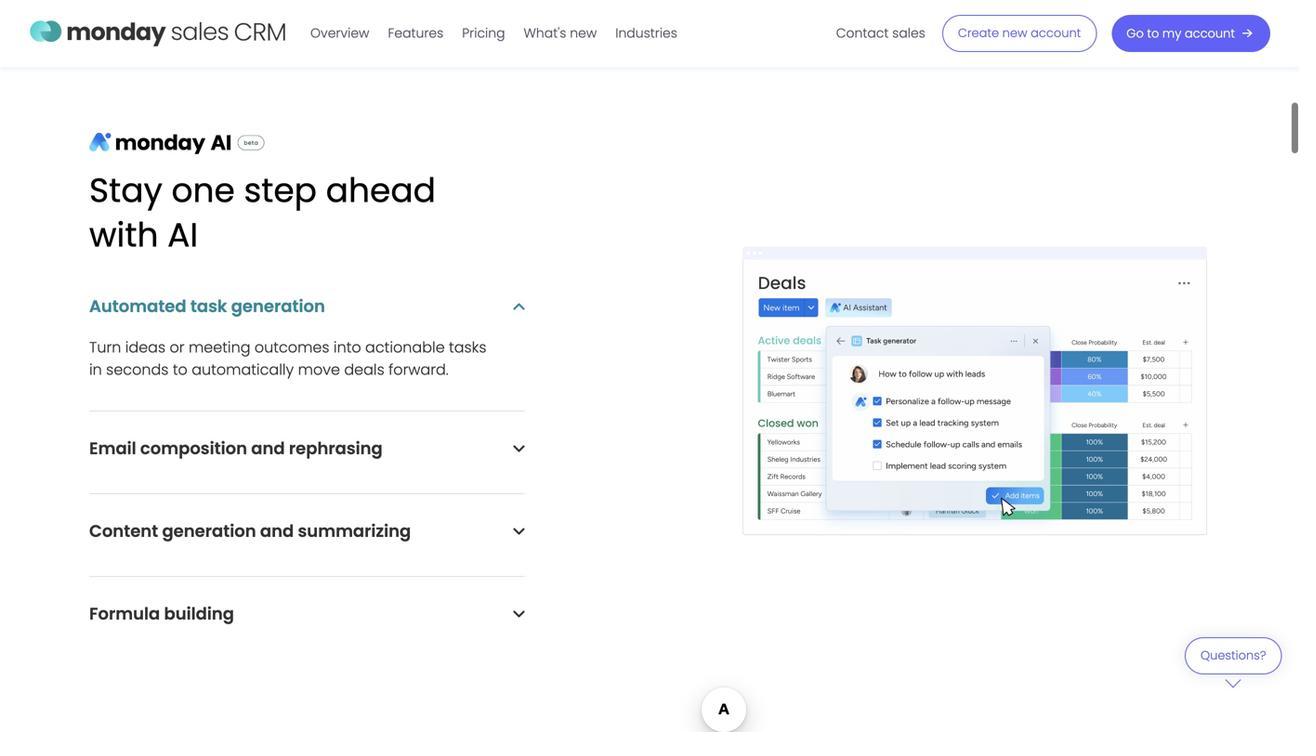 Task type: vqa. For each thing, say whether or not it's contained in the screenshot.
Of
no



Task type: locate. For each thing, give the bounding box(es) containing it.
go
[[1127, 25, 1145, 42]]

my
[[1163, 25, 1182, 42]]

new right what's
[[570, 24, 597, 42]]

building
[[164, 603, 234, 626]]

outcomes
[[255, 337, 330, 358]]

1 horizontal spatial to
[[1148, 25, 1160, 42]]

forward.
[[389, 359, 449, 380]]

automated task generation tab
[[89, 295, 525, 381]]

main element
[[301, 0, 1271, 67]]

1 vertical spatial generation
[[162, 520, 256, 544]]

and for summarizing
[[260, 520, 294, 544]]

what's
[[524, 24, 567, 42]]

actionable
[[366, 337, 445, 358]]

email composition and rephrasing tab list
[[89, 437, 525, 524]]

sales
[[893, 24, 926, 42]]

automated task generation tab list
[[89, 295, 525, 442]]

0 horizontal spatial new
[[570, 24, 597, 42]]

create new account button
[[943, 15, 1098, 52]]

go to my account
[[1127, 25, 1236, 42]]

to inside button
[[1148, 25, 1160, 42]]

formula
[[89, 603, 160, 626]]

email composition and rephrasing button
[[89, 437, 525, 461]]

summarizing
[[298, 520, 411, 544]]

generation up building
[[162, 520, 256, 544]]

in
[[89, 359, 102, 380]]

monday.com crm and sales image
[[30, 12, 286, 51]]

automated task generation button
[[89, 295, 525, 319]]

account right the create
[[1031, 25, 1082, 41]]

new
[[570, 24, 597, 42], [1003, 25, 1028, 41]]

features
[[388, 24, 444, 42]]

into
[[334, 337, 361, 358]]

content
[[89, 520, 158, 544]]

0 vertical spatial and
[[251, 437, 285, 461]]

turn
[[89, 337, 121, 358]]

pricing link
[[453, 19, 515, 48]]

0 vertical spatial to
[[1148, 25, 1160, 42]]

go to my account button
[[1112, 15, 1271, 52]]

formula building button
[[89, 603, 525, 626]]

1 vertical spatial and
[[260, 520, 294, 544]]

rephrasing
[[289, 437, 383, 461]]

and left 'summarizing'
[[260, 520, 294, 544]]

0 horizontal spatial account
[[1031, 25, 1082, 41]]

0 vertical spatial generation
[[231, 295, 325, 319]]

new for create
[[1003, 25, 1028, 41]]

generation up outcomes
[[231, 295, 325, 319]]

features link
[[379, 19, 453, 48]]

and
[[251, 437, 285, 461], [260, 520, 294, 544]]

0 horizontal spatial to
[[173, 359, 188, 380]]

1 horizontal spatial account
[[1186, 25, 1236, 42]]

or
[[170, 337, 185, 358]]

seconds
[[106, 359, 169, 380]]

task
[[191, 295, 227, 319]]

and left rephrasing
[[251, 437, 285, 461]]

what's new
[[524, 24, 597, 42]]

new for what's
[[570, 24, 597, 42]]

questions? button
[[1186, 638, 1283, 689]]

account right "my"
[[1186, 25, 1236, 42]]

account
[[1031, 25, 1082, 41], [1186, 25, 1236, 42]]

generation
[[231, 295, 325, 319], [162, 520, 256, 544]]

to inside turn ideas or meeting outcomes into actionable tasks in seconds to automatically move deals forward.
[[173, 359, 188, 380]]

stay one step ahead with ai
[[89, 167, 436, 259]]

content generation and summarizing tab list
[[89, 520, 525, 607]]

new inside button
[[1003, 25, 1028, 41]]

to down "or"
[[173, 359, 188, 380]]

questions?
[[1201, 648, 1267, 664]]

1 vertical spatial to
[[173, 359, 188, 380]]

automated task generation
[[89, 295, 325, 319]]

new right the create
[[1003, 25, 1028, 41]]

content generation and summarizing
[[89, 520, 411, 544]]

1 horizontal spatial new
[[1003, 25, 1028, 41]]

to
[[1148, 25, 1160, 42], [173, 359, 188, 380]]

ahead
[[326, 167, 436, 214]]

overview
[[311, 24, 370, 42]]

to right 'go'
[[1148, 25, 1160, 42]]

industries link
[[607, 19, 687, 48]]

automatically
[[192, 359, 294, 380]]



Task type: describe. For each thing, give the bounding box(es) containing it.
and for rephrasing
[[251, 437, 285, 461]]

contact sales button
[[827, 19, 935, 48]]

deals
[[344, 359, 385, 380]]

contact
[[837, 24, 889, 42]]

composition
[[140, 437, 247, 461]]

content generation and summarizing button
[[89, 520, 525, 544]]

ideas
[[125, 337, 166, 358]]

one
[[172, 167, 235, 214]]

tasks
[[449, 337, 487, 358]]

what's new link
[[515, 19, 607, 48]]

email composition and rephrasing
[[89, 437, 383, 461]]

account inside button
[[1186, 25, 1236, 42]]

automated task generation image
[[650, 211, 1301, 572]]

move
[[298, 359, 340, 380]]

contact sales
[[837, 24, 926, 42]]

account inside button
[[1031, 25, 1082, 41]]

meeting
[[189, 337, 251, 358]]

formula building
[[89, 603, 234, 626]]

automated
[[89, 295, 187, 319]]

pricing
[[462, 24, 505, 42]]

stay
[[89, 167, 163, 214]]

generation inside tab
[[231, 295, 325, 319]]

ai
[[168, 212, 198, 259]]

overview link
[[301, 19, 379, 48]]

step
[[244, 167, 317, 214]]

industries
[[616, 24, 678, 42]]

create new account
[[959, 25, 1082, 41]]

create
[[959, 25, 1000, 41]]

email
[[89, 437, 136, 461]]

turn ideas or meeting outcomes into actionable tasks in seconds to automatically move deals forward.
[[89, 337, 487, 380]]

with
[[89, 212, 159, 259]]



